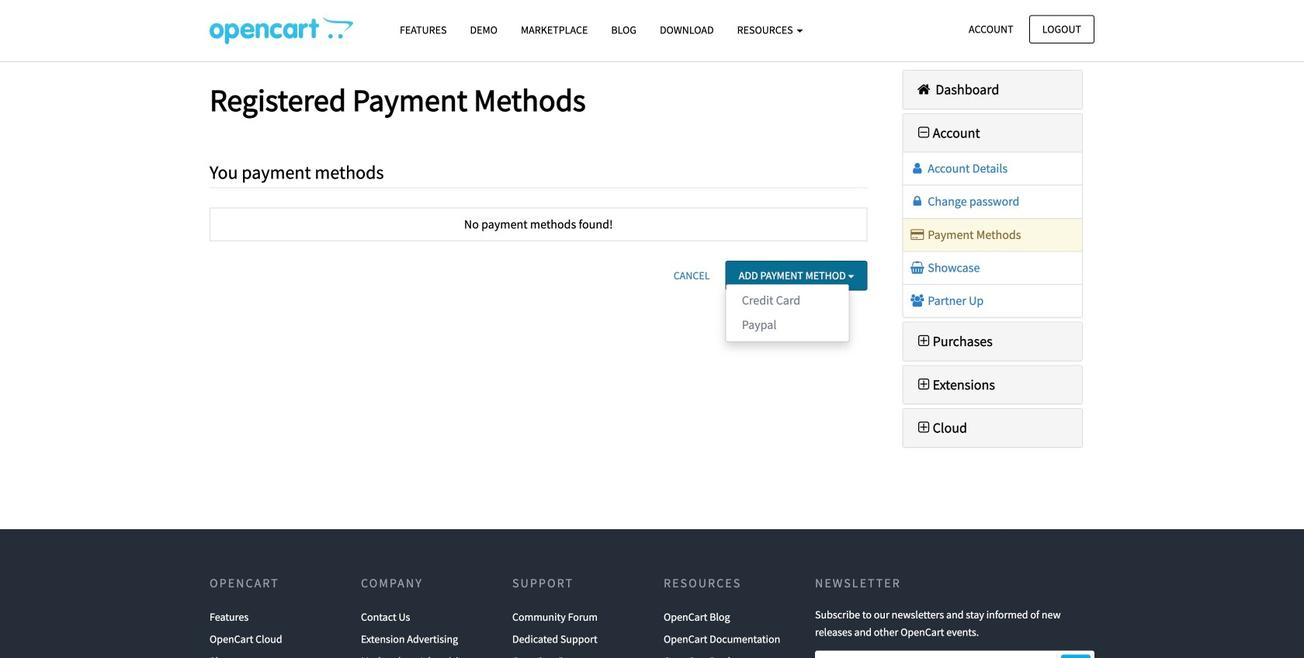 Task type: describe. For each thing, give the bounding box(es) containing it.
user image
[[909, 162, 925, 175]]

shopping basket image
[[909, 262, 925, 274]]

opencart - payment methods image
[[210, 16, 353, 44]]

2 plus square o image from the top
[[915, 378, 933, 392]]

3 plus square o image from the top
[[915, 421, 933, 435]]



Task type: locate. For each thing, give the bounding box(es) containing it.
users image
[[909, 295, 925, 307]]

1 plus square o image from the top
[[915, 334, 933, 348]]

home image
[[915, 82, 933, 96]]

1 vertical spatial plus square o image
[[915, 378, 933, 392]]

minus square o image
[[915, 126, 933, 140]]

2 vertical spatial plus square o image
[[915, 421, 933, 435]]

0 vertical spatial plus square o image
[[915, 334, 933, 348]]

credit card image
[[909, 228, 925, 241]]

lock image
[[909, 195, 925, 208]]

plus square o image
[[915, 334, 933, 348], [915, 378, 933, 392], [915, 421, 933, 435]]



Task type: vqa. For each thing, say whether or not it's contained in the screenshot.
Users icon
yes



